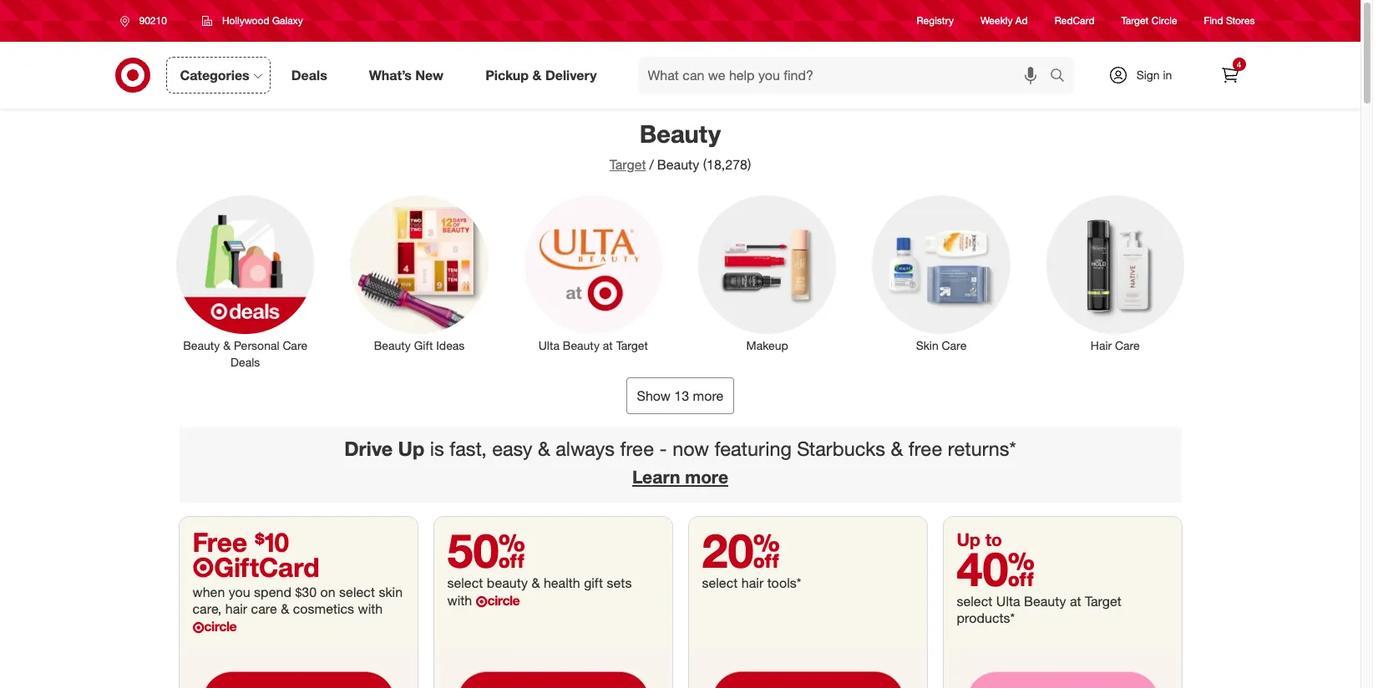 Task type: vqa. For each thing, say whether or not it's contained in the screenshot.
(18,278)
yes



Task type: describe. For each thing, give the bounding box(es) containing it.
care for skin care
[[942, 338, 967, 352]]

in
[[1163, 68, 1172, 82]]

search button
[[1042, 57, 1082, 97]]

select inside 20 select hair tools*
[[702, 575, 738, 591]]

show
[[637, 387, 671, 404]]

spend
[[254, 584, 292, 601]]

ad
[[1015, 15, 1028, 27]]

ulta beauty at target link
[[513, 192, 674, 354]]

ideas
[[436, 338, 465, 352]]

weekly ad
[[981, 15, 1028, 27]]

now
[[673, 436, 709, 461]]

(18,278)
[[703, 156, 751, 173]]

registry
[[917, 15, 954, 27]]

hair inside 20 select hair tools*
[[742, 575, 764, 591]]

hair
[[1091, 338, 1112, 352]]

& right pickup
[[532, 66, 542, 83]]

What can we help you find? suggestions appear below search field
[[638, 57, 1054, 94]]

free
[[193, 526, 247, 558]]

1 horizontal spatial up
[[957, 529, 981, 551]]

featuring
[[715, 436, 792, 461]]

sign
[[1136, 68, 1160, 82]]

20
[[702, 522, 780, 579]]

returns*
[[948, 436, 1016, 461]]

hair care
[[1091, 338, 1140, 352]]

circle
[[1152, 15, 1177, 27]]

& right easy
[[538, 436, 550, 461]]

1 horizontal spatial deals
[[291, 66, 327, 83]]

stores
[[1226, 15, 1255, 27]]

categories
[[180, 66, 250, 83]]

/
[[649, 156, 654, 173]]

50
[[447, 522, 525, 579]]

¬giftcard
[[193, 551, 320, 583]]

hair inside free $10 ¬giftcard when you spend $30 on select skin care, hair care & cosmetics with circle
[[225, 601, 247, 618]]

hollywood galaxy button
[[191, 6, 314, 36]]

care inside beauty & personal care deals
[[283, 338, 307, 352]]

always
[[556, 436, 615, 461]]

90210
[[139, 14, 167, 27]]

deals link
[[277, 57, 348, 94]]

drive up is fast, easy & always free - now featuring starbucks & free returns* learn more
[[344, 436, 1016, 488]]

select inside select ulta beauty at target products*
[[957, 593, 993, 610]]

is
[[430, 436, 444, 461]]

sign in
[[1136, 68, 1172, 82]]

0 horizontal spatial ulta
[[539, 338, 560, 352]]

beauty gift ideas
[[374, 338, 465, 352]]

makeup
[[746, 338, 788, 352]]

show 13 more
[[637, 387, 724, 404]]

select inside free $10 ¬giftcard when you spend $30 on select skin care, hair care & cosmetics with circle
[[339, 584, 375, 601]]

select beauty & health gift sets with
[[447, 575, 632, 609]]

pickup
[[485, 66, 529, 83]]

-
[[659, 436, 667, 461]]

learn
[[632, 466, 680, 488]]

starbucks
[[797, 436, 885, 461]]

with inside select beauty & health gift sets with
[[447, 592, 472, 609]]

beauty inside select ulta beauty at target products*
[[1024, 593, 1066, 610]]

4 link
[[1212, 57, 1248, 94]]

care
[[251, 601, 277, 618]]

beauty inside beauty & personal care deals
[[183, 338, 220, 352]]

weekly
[[981, 15, 1013, 27]]

at inside select ulta beauty at target products*
[[1070, 593, 1081, 610]]

13
[[674, 387, 689, 404]]

weekly ad link
[[981, 14, 1028, 28]]

$30
[[295, 584, 317, 601]]

categories link
[[166, 57, 270, 94]]

cosmetics
[[293, 601, 354, 618]]

20 select hair tools*
[[702, 522, 801, 591]]

delivery
[[545, 66, 597, 83]]

sign in link
[[1094, 57, 1198, 94]]

what's new link
[[355, 57, 465, 94]]

$10
[[255, 526, 289, 558]]

target inside beauty target / beauty (18,278)
[[610, 156, 646, 173]]

skin
[[379, 584, 403, 601]]

registry link
[[917, 14, 954, 28]]

skin care
[[916, 338, 967, 352]]

& right the starbucks
[[891, 436, 903, 461]]

ulta inside select ulta beauty at target products*
[[996, 593, 1020, 610]]

90210 button
[[109, 6, 184, 36]]

target circle
[[1121, 15, 1177, 27]]



Task type: locate. For each thing, give the bounding box(es) containing it.
2 care from the left
[[942, 338, 967, 352]]

& inside select beauty & health gift sets with
[[532, 575, 540, 591]]

you
[[229, 584, 250, 601]]

0 vertical spatial up
[[398, 436, 425, 461]]

1 horizontal spatial free
[[908, 436, 942, 461]]

beauty & personal care deals
[[183, 338, 307, 369]]

up left is
[[398, 436, 425, 461]]

1 vertical spatial up
[[957, 529, 981, 551]]

redcard
[[1055, 15, 1095, 27]]

more inside drive up is fast, easy & always free - now featuring starbucks & free returns* learn more
[[685, 466, 728, 488]]

more right 13
[[693, 387, 724, 404]]

1 horizontal spatial hair
[[742, 575, 764, 591]]

with down 50 on the left bottom of page
[[447, 592, 472, 609]]

1 free from the left
[[620, 436, 654, 461]]

1 horizontal spatial care
[[942, 338, 967, 352]]

4
[[1237, 59, 1241, 69]]

personal
[[234, 338, 279, 352]]

new
[[415, 66, 444, 83]]

1 vertical spatial at
[[1070, 593, 1081, 610]]

0 horizontal spatial with
[[358, 601, 383, 618]]

circle down care,
[[204, 618, 237, 635]]

tools*
[[767, 575, 801, 591]]

ulta
[[539, 338, 560, 352], [996, 593, 1020, 610]]

1 horizontal spatial circle
[[487, 592, 520, 609]]

what's new
[[369, 66, 444, 83]]

1 horizontal spatial with
[[447, 592, 472, 609]]

with right on
[[358, 601, 383, 618]]

beauty & personal care deals link
[[165, 192, 326, 370]]

hair care link
[[1035, 192, 1196, 354]]

beauty gift ideas link
[[339, 192, 500, 354]]

2 horizontal spatial care
[[1115, 338, 1140, 352]]

to
[[985, 529, 1002, 551]]

drive
[[344, 436, 393, 461]]

with inside free $10 ¬giftcard when you spend $30 on select skin care, hair care & cosmetics with circle
[[358, 601, 383, 618]]

0 horizontal spatial hair
[[225, 601, 247, 618]]

pickup & delivery
[[485, 66, 597, 83]]

1 horizontal spatial at
[[1070, 593, 1081, 610]]

0 horizontal spatial at
[[603, 338, 613, 352]]

up inside drive up is fast, easy & always free - now featuring starbucks & free returns* learn more
[[398, 436, 425, 461]]

up
[[398, 436, 425, 461], [957, 529, 981, 551]]

2 free from the left
[[908, 436, 942, 461]]

skin
[[916, 338, 939, 352]]

1 vertical spatial ulta
[[996, 593, 1020, 610]]

hollywood
[[222, 14, 269, 27]]

1 vertical spatial hair
[[225, 601, 247, 618]]

free left -
[[620, 436, 654, 461]]

easy
[[492, 436, 532, 461]]

deals down personal
[[231, 355, 260, 369]]

free left returns*
[[908, 436, 942, 461]]

&
[[532, 66, 542, 83], [223, 338, 231, 352], [538, 436, 550, 461], [891, 436, 903, 461], [532, 575, 540, 591], [281, 601, 289, 618]]

find stores link
[[1204, 14, 1255, 28]]

up left the to
[[957, 529, 981, 551]]

40
[[957, 541, 1035, 597]]

what's
[[369, 66, 412, 83]]

1 horizontal spatial ulta
[[996, 593, 1020, 610]]

hair left tools*
[[742, 575, 764, 591]]

pickup & delivery link
[[471, 57, 618, 94]]

deals down galaxy
[[291, 66, 327, 83]]

target link
[[610, 156, 646, 173]]

with
[[447, 592, 472, 609], [358, 601, 383, 618]]

find
[[1204, 15, 1223, 27]]

care right skin at right
[[942, 338, 967, 352]]

show 13 more button
[[626, 377, 735, 414]]

& inside free $10 ¬giftcard when you spend $30 on select skin care, hair care & cosmetics with circle
[[281, 601, 289, 618]]

circle inside free $10 ¬giftcard when you spend $30 on select skin care, hair care & cosmetics with circle
[[204, 618, 237, 635]]

at
[[603, 338, 613, 352], [1070, 593, 1081, 610]]

& left health
[[532, 575, 540, 591]]

care right personal
[[283, 338, 307, 352]]

redcard link
[[1055, 14, 1095, 28]]

0 horizontal spatial deals
[[231, 355, 260, 369]]

beauty target / beauty (18,278)
[[610, 119, 751, 173]]

circle
[[487, 592, 520, 609], [204, 618, 237, 635]]

0 horizontal spatial circle
[[204, 618, 237, 635]]

select ulta beauty at target products*
[[957, 593, 1122, 627]]

care
[[283, 338, 307, 352], [942, 338, 967, 352], [1115, 338, 1140, 352]]

makeup link
[[687, 192, 848, 354]]

free
[[620, 436, 654, 461], [908, 436, 942, 461]]

0 vertical spatial at
[[603, 338, 613, 352]]

hair
[[742, 575, 764, 591], [225, 601, 247, 618]]

1 vertical spatial circle
[[204, 618, 237, 635]]

circle down beauty
[[487, 592, 520, 609]]

1 care from the left
[[283, 338, 307, 352]]

on
[[320, 584, 335, 601]]

more down now
[[685, 466, 728, 488]]

care,
[[193, 601, 222, 618]]

select left beauty
[[447, 575, 483, 591]]

gift
[[584, 575, 603, 591]]

0 horizontal spatial care
[[283, 338, 307, 352]]

health
[[544, 575, 580, 591]]

& right care
[[281, 601, 289, 618]]

deals inside beauty & personal care deals
[[231, 355, 260, 369]]

galaxy
[[272, 14, 303, 27]]

select inside select beauty & health gift sets with
[[447, 575, 483, 591]]

1 vertical spatial more
[[685, 466, 728, 488]]

up to
[[957, 529, 1002, 551]]

find stores
[[1204, 15, 1255, 27]]

0 vertical spatial deals
[[291, 66, 327, 83]]

beauty
[[640, 119, 721, 149], [657, 156, 699, 173], [183, 338, 220, 352], [374, 338, 411, 352], [563, 338, 600, 352], [1024, 593, 1066, 610]]

0 vertical spatial more
[[693, 387, 724, 404]]

0 vertical spatial ulta
[[539, 338, 560, 352]]

sets
[[607, 575, 632, 591]]

gift
[[414, 338, 433, 352]]

hair left care
[[225, 601, 247, 618]]

target inside select ulta beauty at target products*
[[1085, 593, 1122, 610]]

& inside beauty & personal care deals
[[223, 338, 231, 352]]

products*
[[957, 610, 1015, 627]]

1 vertical spatial deals
[[231, 355, 260, 369]]

ulta beauty at target
[[539, 338, 648, 352]]

target
[[1121, 15, 1149, 27], [610, 156, 646, 173], [616, 338, 648, 352], [1085, 593, 1122, 610]]

skin care link
[[861, 192, 1022, 354]]

select left tools*
[[702, 575, 738, 591]]

0 vertical spatial circle
[[487, 592, 520, 609]]

0 horizontal spatial free
[[620, 436, 654, 461]]

care right hair in the right of the page
[[1115, 338, 1140, 352]]

search
[[1042, 68, 1082, 85]]

beauty
[[487, 575, 528, 591]]

care for hair care
[[1115, 338, 1140, 352]]

hollywood galaxy
[[222, 14, 303, 27]]

fast,
[[450, 436, 487, 461]]

more inside show 13 more button
[[693, 387, 724, 404]]

when
[[193, 584, 225, 601]]

select right on
[[339, 584, 375, 601]]

select
[[447, 575, 483, 591], [702, 575, 738, 591], [339, 584, 375, 601], [957, 593, 993, 610]]

& left personal
[[223, 338, 231, 352]]

3 care from the left
[[1115, 338, 1140, 352]]

free $10 ¬giftcard when you spend $30 on select skin care, hair care & cosmetics with circle
[[193, 526, 403, 635]]

0 horizontal spatial up
[[398, 436, 425, 461]]

0 vertical spatial hair
[[742, 575, 764, 591]]

target circle link
[[1121, 14, 1177, 28]]

select down "up to"
[[957, 593, 993, 610]]



